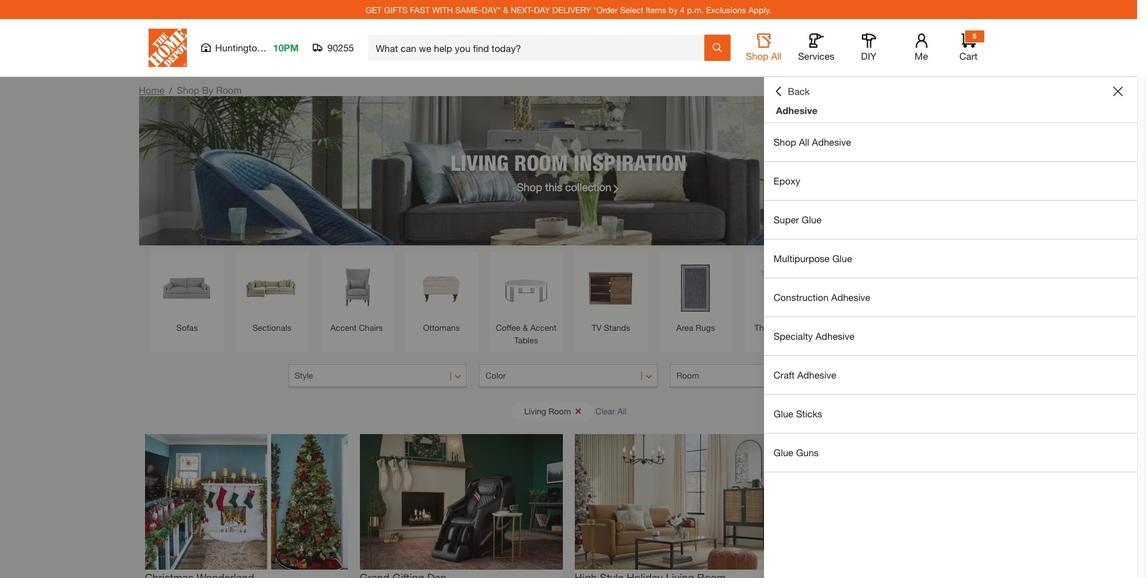 Task type: vqa. For each thing, say whether or not it's contained in the screenshot.
Items
yes



Task type: locate. For each thing, give the bounding box(es) containing it.
0 horizontal spatial &
[[503, 4, 509, 15]]

throw left blankets
[[837, 322, 860, 333]]

0 vertical spatial all
[[772, 50, 782, 62]]

1 horizontal spatial all
[[772, 50, 782, 62]]

shop this collection link
[[517, 179, 621, 195]]

apply.
[[749, 4, 772, 15]]

2 vertical spatial all
[[618, 406, 627, 416]]

inspiration
[[574, 150, 687, 175]]

shop right /
[[177, 84, 200, 96]]

2 accent from the left
[[531, 322, 557, 333]]

throw pillows image
[[750, 257, 811, 318]]

1 horizontal spatial accent
[[531, 322, 557, 333]]

2 horizontal spatial all
[[799, 136, 810, 148]]

sofas
[[177, 322, 198, 333]]

0 horizontal spatial living
[[451, 150, 509, 175]]

menu containing shop all adhesive
[[764, 123, 1138, 472]]

glue left sticks
[[774, 408, 794, 419]]

shop all button
[[745, 33, 783, 62]]

shop for shop all
[[746, 50, 769, 62]]

tv stands image
[[581, 257, 642, 318]]

p.m.
[[687, 4, 704, 15]]

accent chairs
[[331, 322, 383, 333]]

tables
[[515, 335, 538, 345]]

multipurpose glue
[[774, 253, 853, 264]]

room button
[[670, 364, 850, 388]]

3 stretchy image image from the left
[[575, 434, 778, 570]]

living
[[451, 150, 509, 175], [525, 406, 547, 416]]

living for living room
[[525, 406, 547, 416]]

drawer close image
[[1114, 87, 1123, 96]]

& right day*
[[503, 4, 509, 15]]

coffee
[[496, 322, 521, 333]]

all up back button
[[772, 50, 782, 62]]

0 horizontal spatial accent
[[331, 322, 357, 333]]

1 horizontal spatial &
[[523, 322, 528, 333]]

1 vertical spatial living
[[525, 406, 547, 416]]

stretchy image image
[[145, 434, 348, 570], [360, 434, 563, 570], [575, 434, 778, 570], [790, 434, 993, 570]]

living inside 'button'
[[525, 406, 547, 416]]

day
[[534, 4, 550, 15]]

room down color button
[[549, 406, 571, 416]]

adhesive for specialty adhesive
[[816, 330, 855, 342]]

exclusions
[[706, 4, 747, 15]]

/
[[169, 85, 172, 96]]

throw
[[755, 322, 778, 333], [837, 322, 860, 333]]

cart
[[960, 50, 978, 62]]

all up epoxy
[[799, 136, 810, 148]]

area rugs image
[[666, 257, 727, 318]]

accent up tables on the bottom left of page
[[531, 322, 557, 333]]

glue right super
[[802, 214, 822, 225]]

pillows
[[780, 322, 807, 333]]

1 horizontal spatial throw
[[837, 322, 860, 333]]

&
[[503, 4, 509, 15], [523, 322, 528, 333]]

rugs
[[696, 322, 715, 333]]

throw inside throw pillows link
[[755, 322, 778, 333]]

all for shop all
[[772, 50, 782, 62]]

specialty adhesive link
[[764, 317, 1138, 355]]

sectionals link
[[242, 257, 302, 334]]

stands
[[604, 322, 631, 333]]

throw blankets image
[[835, 257, 896, 318]]

room up this
[[514, 150, 568, 175]]

huntington park
[[215, 42, 285, 53]]

0 horizontal spatial all
[[618, 406, 627, 416]]

accent left chairs
[[331, 322, 357, 333]]

by
[[669, 4, 678, 15]]

sofas link
[[157, 257, 218, 334]]

the home depot logo image
[[148, 29, 187, 67]]

1 horizontal spatial living
[[525, 406, 547, 416]]

accent
[[331, 322, 357, 333], [531, 322, 557, 333]]

all inside clear all button
[[618, 406, 627, 416]]

throw inside throw blankets link
[[837, 322, 860, 333]]

collection
[[566, 180, 612, 193]]

by
[[202, 84, 214, 96]]

tv
[[592, 322, 602, 333]]

room
[[216, 84, 242, 96], [514, 150, 568, 175], [677, 370, 699, 380], [549, 406, 571, 416]]

menu
[[764, 123, 1138, 472]]

craft
[[774, 369, 795, 380]]

all right "clear"
[[618, 406, 627, 416]]

all inside shop all button
[[772, 50, 782, 62]]

throw for throw blankets
[[837, 322, 860, 333]]

all inside shop all adhesive link
[[799, 136, 810, 148]]

2 throw from the left
[[837, 322, 860, 333]]

& up tables on the bottom left of page
[[523, 322, 528, 333]]

adhesive for construction adhesive
[[832, 291, 871, 303]]

epoxy link
[[764, 162, 1138, 200]]

gifts
[[384, 4, 408, 15]]

living for living room inspiration
[[451, 150, 509, 175]]

glue
[[802, 214, 822, 225], [833, 253, 853, 264], [774, 408, 794, 419], [774, 447, 794, 458]]

cart 5
[[960, 32, 978, 62]]

shop down apply.
[[746, 50, 769, 62]]

room down "area"
[[677, 370, 699, 380]]

super glue
[[774, 214, 822, 225]]

throw left pillows
[[755, 322, 778, 333]]

all
[[772, 50, 782, 62], [799, 136, 810, 148], [618, 406, 627, 416]]

1 vertical spatial &
[[523, 322, 528, 333]]

1 vertical spatial all
[[799, 136, 810, 148]]

sticks
[[796, 408, 823, 419]]

adhesive for craft adhesive
[[798, 369, 837, 380]]

1 throw from the left
[[755, 322, 778, 333]]

construction adhesive link
[[764, 278, 1138, 317]]

0 horizontal spatial throw
[[755, 322, 778, 333]]

0 vertical spatial living
[[451, 150, 509, 175]]

adhesive
[[776, 105, 818, 116], [812, 136, 852, 148], [832, 291, 871, 303], [816, 330, 855, 342], [798, 369, 837, 380]]

me
[[915, 50, 929, 62]]

blankets
[[862, 322, 895, 333]]

shop left this
[[517, 180, 542, 193]]

shop inside button
[[746, 50, 769, 62]]

shop all
[[746, 50, 782, 62]]

shop up epoxy
[[774, 136, 797, 148]]

construction adhesive
[[774, 291, 871, 303]]



Task type: describe. For each thing, give the bounding box(es) containing it.
style
[[295, 370, 313, 380]]

area rugs
[[677, 322, 715, 333]]

get gifts fast with same-day* & next-day delivery *order select items by 4 p.m. exclusions apply.
[[366, 4, 772, 15]]

color button
[[479, 364, 658, 388]]

90255
[[328, 42, 354, 53]]

area rugs link
[[666, 257, 727, 334]]

guns
[[796, 447, 819, 458]]

living room
[[525, 406, 571, 416]]

4 stretchy image image from the left
[[790, 434, 993, 570]]

glue left guns
[[774, 447, 794, 458]]

clear all button
[[596, 400, 627, 422]]

accent chairs link
[[326, 257, 387, 334]]

2 stretchy image image from the left
[[360, 434, 563, 570]]

sectionals image
[[242, 257, 302, 318]]

sectionals
[[253, 322, 291, 333]]

shop for shop all adhesive
[[774, 136, 797, 148]]

ottomans
[[423, 322, 460, 333]]

clear all
[[596, 406, 627, 416]]

items
[[646, 4, 667, 15]]

living room button
[[513, 402, 594, 420]]

color
[[486, 370, 506, 380]]

glue sticks link
[[764, 395, 1138, 433]]

1 accent from the left
[[331, 322, 357, 333]]

coffee & accent tables link
[[496, 257, 557, 346]]

back button
[[774, 85, 810, 97]]

4
[[680, 4, 685, 15]]

throw for throw pillows
[[755, 322, 778, 333]]

sofas image
[[157, 257, 218, 318]]

ottomans link
[[411, 257, 472, 334]]

accent inside coffee & accent tables
[[531, 322, 557, 333]]

chairs
[[359, 322, 383, 333]]

coffee & accent tables image
[[496, 257, 557, 318]]

home
[[139, 84, 165, 96]]

services button
[[798, 33, 836, 62]]

construction
[[774, 291, 829, 303]]

coffee & accent tables
[[496, 322, 557, 345]]

glue guns link
[[764, 434, 1138, 472]]

day*
[[482, 4, 501, 15]]

epoxy
[[774, 175, 801, 186]]

curtains & drapes image
[[920, 257, 981, 318]]

park
[[265, 42, 285, 53]]

glue sticks
[[774, 408, 823, 419]]

90255 button
[[313, 42, 354, 54]]

this
[[545, 180, 563, 193]]

with
[[432, 4, 453, 15]]

diy
[[862, 50, 877, 62]]

back
[[788, 85, 810, 97]]

1 stretchy image image from the left
[[145, 434, 348, 570]]

shop this collection
[[517, 180, 612, 193]]

throw pillows link
[[750, 257, 811, 334]]

area
[[677, 322, 694, 333]]

glue right multipurpose
[[833, 253, 853, 264]]

living room inspiration
[[451, 150, 687, 175]]

fast
[[410, 4, 430, 15]]

same-
[[456, 4, 482, 15]]

throw blankets
[[837, 322, 895, 333]]

0 vertical spatial &
[[503, 4, 509, 15]]

craft adhesive link
[[764, 356, 1138, 394]]

multipurpose glue link
[[764, 239, 1138, 278]]

next-
[[511, 4, 534, 15]]

shop all adhesive
[[774, 136, 852, 148]]

throw pillows
[[755, 322, 807, 333]]

feedback link image
[[1131, 202, 1147, 266]]

room inside living room 'button'
[[549, 406, 571, 416]]

glue guns
[[774, 447, 819, 458]]

multipurpose
[[774, 253, 830, 264]]

specialty adhesive
[[774, 330, 855, 342]]

all for shop all adhesive
[[799, 136, 810, 148]]

ottomans image
[[411, 257, 472, 318]]

*order
[[594, 4, 618, 15]]

home / shop by room
[[139, 84, 242, 96]]

5
[[973, 32, 977, 41]]

10pm
[[273, 42, 299, 53]]

clear
[[596, 406, 615, 416]]

room right by
[[216, 84, 242, 96]]

accent chairs image
[[326, 257, 387, 318]]

select
[[620, 4, 644, 15]]

get
[[366, 4, 382, 15]]

shop all adhesive link
[[764, 123, 1138, 161]]

diy button
[[850, 33, 888, 62]]

me button
[[903, 33, 941, 62]]

huntington
[[215, 42, 263, 53]]

specialty
[[774, 330, 813, 342]]

What can we help you find today? search field
[[376, 35, 704, 60]]

room inside room button
[[677, 370, 699, 380]]

tv stands
[[592, 322, 631, 333]]

craft adhesive
[[774, 369, 837, 380]]

& inside coffee & accent tables
[[523, 322, 528, 333]]

tv stands link
[[581, 257, 642, 334]]

home link
[[139, 84, 165, 96]]

style button
[[288, 364, 467, 388]]

services
[[798, 50, 835, 62]]

super
[[774, 214, 799, 225]]

throw blankets link
[[835, 257, 896, 334]]

all for clear all
[[618, 406, 627, 416]]

shop for shop this collection
[[517, 180, 542, 193]]



